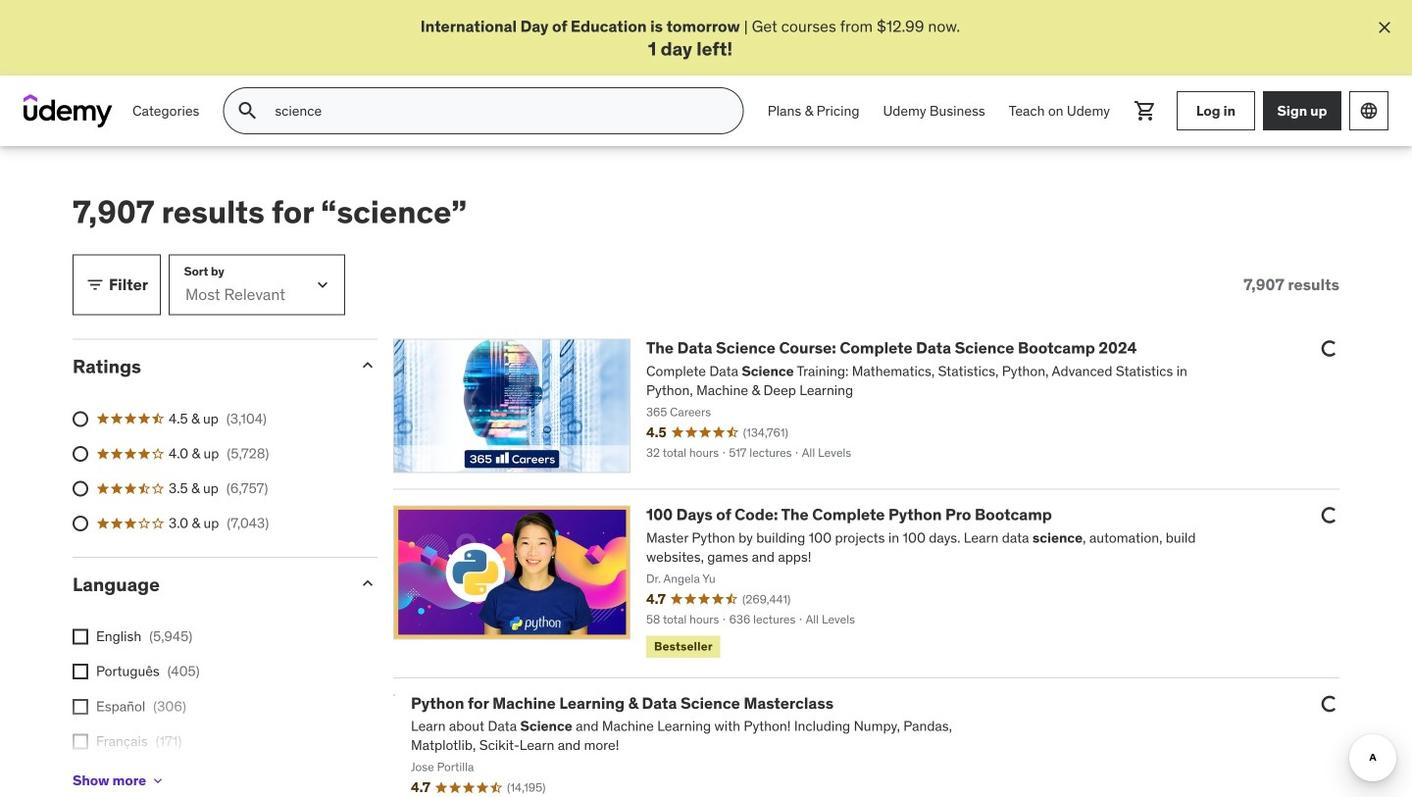 Task type: describe. For each thing, give the bounding box(es) containing it.
2 loading image from the top
[[1316, 502, 1344, 529]]

0 horizontal spatial small image
[[85, 275, 105, 295]]

shopping cart with 0 items image
[[1134, 99, 1157, 123]]

submit search image
[[236, 99, 259, 123]]

udemy image
[[24, 94, 113, 128]]

0 vertical spatial xsmall image
[[73, 699, 88, 715]]

2 xsmall image from the top
[[73, 664, 88, 680]]

close image
[[1375, 18, 1394, 37]]



Task type: locate. For each thing, give the bounding box(es) containing it.
2 vertical spatial xsmall image
[[73, 734, 88, 750]]

0 vertical spatial small image
[[85, 275, 105, 295]]

1 horizontal spatial small image
[[358, 356, 378, 375]]

1 xsmall image from the top
[[73, 629, 88, 645]]

loading image
[[1316, 335, 1344, 363], [1316, 502, 1344, 529]]

small image
[[85, 275, 105, 295], [358, 356, 378, 375]]

choose a language image
[[1359, 101, 1379, 121]]

0 vertical spatial xsmall image
[[73, 629, 88, 645]]

1 vertical spatial xsmall image
[[150, 773, 166, 789]]

1 horizontal spatial xsmall image
[[150, 773, 166, 789]]

1 vertical spatial small image
[[358, 356, 378, 375]]

3 xsmall image from the top
[[73, 734, 88, 750]]

1 vertical spatial loading image
[[1316, 502, 1344, 529]]

small image
[[358, 573, 378, 593]]

1 loading image from the top
[[1316, 335, 1344, 363]]

xsmall image
[[73, 629, 88, 645], [73, 664, 88, 680], [73, 734, 88, 750]]

0 vertical spatial loading image
[[1316, 335, 1344, 363]]

xsmall image
[[73, 699, 88, 715], [150, 773, 166, 789]]

0 horizontal spatial xsmall image
[[73, 699, 88, 715]]

loading image
[[1316, 690, 1344, 718]]

1 vertical spatial xsmall image
[[73, 664, 88, 680]]

Search for anything text field
[[271, 94, 720, 128]]

status
[[1244, 276, 1340, 294]]



Task type: vqa. For each thing, say whether or not it's contained in the screenshot.
procter & gamble logo
no



